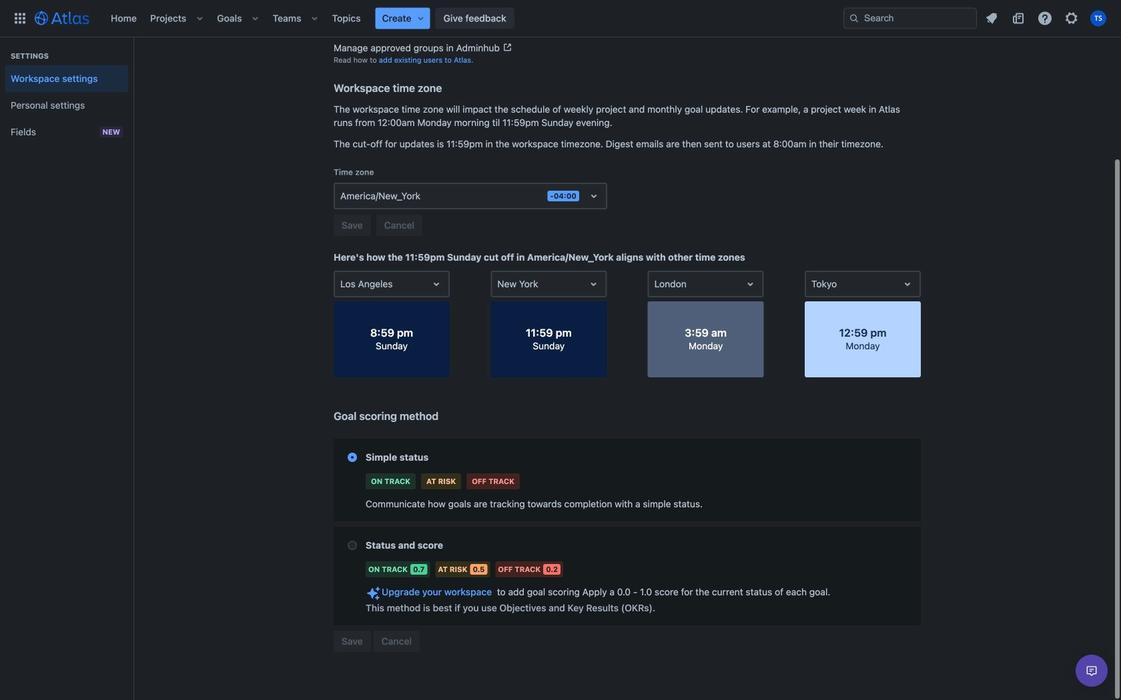 Task type: vqa. For each thing, say whether or not it's contained in the screenshot.
3rd open image from the left
yes



Task type: locate. For each thing, give the bounding box(es) containing it.
banner
[[0, 0, 1122, 37]]

1 vertical spatial an external link image
[[503, 42, 513, 53]]

settings image
[[1064, 10, 1080, 26]]

search image
[[849, 13, 860, 24]]

help image
[[1037, 10, 1053, 26]]

open intercom messenger image
[[1084, 664, 1100, 680]]

group
[[5, 37, 128, 150]]

account image
[[1091, 10, 1107, 26]]

None text field
[[498, 278, 500, 291], [655, 278, 657, 291], [498, 278, 500, 291], [655, 278, 657, 291]]

None text field
[[340, 190, 343, 203], [340, 278, 343, 291], [340, 190, 343, 203], [340, 278, 343, 291]]

None search field
[[844, 8, 977, 29]]

top element
[[8, 0, 844, 37]]

an external link image
[[509, 13, 520, 23], [503, 42, 513, 53]]

open image
[[586, 188, 602, 204], [429, 276, 445, 292], [586, 276, 602, 292], [900, 276, 916, 292]]



Task type: describe. For each thing, give the bounding box(es) containing it.
switch to... image
[[12, 10, 28, 26]]

0 vertical spatial an external link image
[[509, 13, 520, 23]]

Search field
[[844, 8, 977, 29]]

notifications image
[[984, 10, 1000, 26]]

open image
[[743, 276, 759, 292]]

atlas paid feature image
[[366, 586, 382, 602]]



